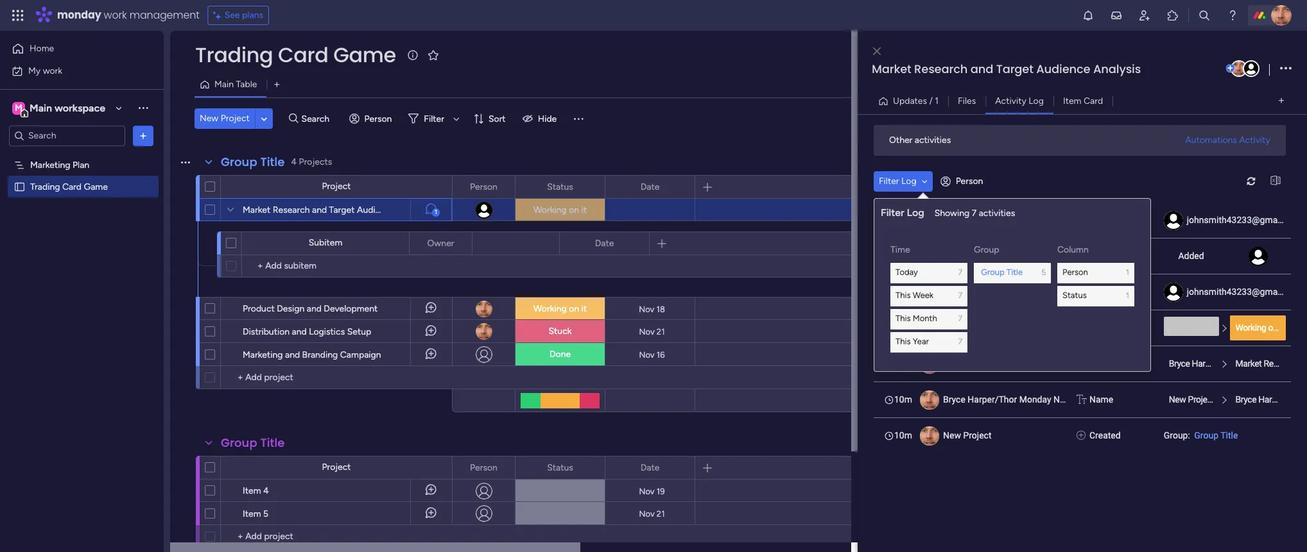 Task type: describe. For each thing, give the bounding box(es) containing it.
automations
[[1186, 135, 1237, 145]]

workspace image
[[12, 101, 25, 115]]

owner
[[427, 238, 454, 249]]

2 vertical spatial it
[[1280, 323, 1285, 333]]

2 21 from the top
[[657, 510, 665, 519]]

main table
[[214, 79, 257, 90]]

see plans button
[[207, 6, 269, 25]]

group title for date
[[221, 435, 285, 451]]

added
[[1179, 251, 1204, 261]]

james peterson image
[[1271, 5, 1292, 26]]

Search in workspace field
[[27, 128, 107, 143]]

m inside list box
[[1307, 395, 1307, 405]]

2 vertical spatial log
[[907, 206, 925, 219]]

1 vertical spatial filter log
[[881, 206, 925, 219]]

campaign
[[340, 350, 381, 361]]

marketing and branding campaign
[[243, 350, 381, 361]]

1 vertical spatial status
[[1063, 291, 1087, 301]]

status field for date
[[544, 180, 577, 194]]

stuck
[[549, 326, 572, 337]]

4m for person
[[895, 251, 907, 261]]

bryce for bryce harper/thor m
[[1236, 395, 1257, 405]]

+ Add subitem text field
[[249, 259, 382, 274]]

other activities
[[889, 135, 951, 146]]

item for item 5
[[243, 509, 261, 520]]

other
[[889, 135, 913, 146]]

an
[[1301, 359, 1307, 369]]

item 4
[[243, 486, 269, 497]]

month
[[913, 314, 937, 324]]

dapulse addbtn image
[[1227, 64, 1235, 73]]

work for my
[[43, 65, 62, 76]]

v2 surface invite image
[[1077, 285, 1086, 299]]

work for monday
[[104, 8, 127, 22]]

2 vertical spatial filter
[[881, 206, 905, 219]]

research inside field
[[914, 61, 968, 77]]

1 horizontal spatial new
[[943, 431, 961, 441]]

night for promo
[[1054, 395, 1075, 405]]

2 horizontal spatial new project
[[1169, 395, 1215, 405]]

johnsmith43233@gmail.com image
[[1243, 60, 1260, 77]]

subitem
[[309, 238, 342, 249]]

logistics
[[309, 327, 345, 338]]

monday work management
[[57, 8, 200, 22]]

nov 16
[[639, 350, 665, 360]]

v2 search image
[[289, 112, 298, 126]]

activity log
[[995, 95, 1044, 106]]

automations activity button
[[1180, 130, 1276, 151]]

market research and target audience analysis up 'subitem'
[[243, 205, 430, 216]]

1 right v2 surface invite icon
[[1126, 292, 1130, 301]]

1 person field from the top
[[467, 180, 501, 194]]

invite members image
[[1139, 9, 1151, 22]]

workspace selection element
[[12, 100, 107, 117]]

Search field
[[298, 110, 337, 128]]

Market Research and Target Audience Analysis field
[[869, 61, 1224, 78]]

1 vertical spatial new
[[1169, 395, 1186, 405]]

1 vertical spatial on
[[569, 304, 579, 315]]

4
[[263, 486, 269, 497]]

design
[[277, 304, 305, 315]]

add view image
[[274, 80, 280, 90]]

nov 19
[[639, 487, 665, 497]]

1 21 from the top
[[657, 327, 665, 337]]

today
[[896, 268, 918, 278]]

audience up v2 surface invite icon
[[1058, 251, 1095, 261]]

1 vertical spatial activity
[[1240, 135, 1271, 145]]

2 person field from the top
[[467, 461, 501, 476]]

marketing for marketing plan
[[30, 160, 70, 170]]

date field for status
[[637, 180, 663, 194]]

name for audience
[[1090, 359, 1114, 369]]

item for item 4
[[243, 486, 261, 497]]

refresh image
[[1241, 177, 1262, 186]]

1 inside 'button'
[[435, 209, 437, 216]]

1 nov 21 from the top
[[639, 327, 665, 337]]

group:
[[1164, 431, 1190, 441]]

16
[[657, 350, 665, 360]]

1 button
[[410, 198, 452, 222]]

on inside list box
[[1269, 323, 1278, 333]]

list box containing 4m
[[874, 202, 1307, 454]]

Trading Card Game field
[[192, 40, 399, 69]]

2 vertical spatial date field
[[637, 461, 663, 476]]

main workspace
[[30, 102, 105, 114]]

18
[[657, 305, 665, 314]]

audience up column
[[1058, 215, 1095, 225]]

main for main table
[[214, 79, 234, 90]]

1 4m from the top
[[895, 215, 907, 225]]

filter inside filter log button
[[879, 176, 899, 187]]

0 horizontal spatial angle down image
[[261, 114, 267, 124]]

this for this week
[[896, 291, 911, 301]]

/
[[929, 95, 933, 106]]

hide
[[538, 113, 557, 124]]

product
[[243, 304, 275, 315]]

promo
[[1078, 395, 1104, 405]]

distribution
[[243, 327, 290, 338]]

1 horizontal spatial person button
[[935, 171, 991, 192]]

1 vertical spatial trading
[[30, 181, 60, 192]]

trading card game inside list box
[[30, 181, 108, 192]]

group title for person
[[221, 154, 285, 170]]

item 5
[[243, 509, 268, 520]]

card for trading card game field on the left top of the page
[[278, 40, 328, 69]]

apps image
[[1167, 9, 1180, 22]]

0 vertical spatial on
[[569, 205, 579, 216]]

sort button
[[468, 109, 514, 129]]

0 vertical spatial working on it
[[534, 205, 587, 216]]

column
[[1058, 244, 1089, 255]]

and inside "market research and target audience analysis" field
[[971, 61, 994, 77]]

0 vertical spatial options image
[[1280, 60, 1292, 77]]

home button
[[8, 39, 138, 59]]

1 nov from the top
[[639, 305, 655, 314]]

this for this year
[[896, 337, 911, 347]]

setup
[[347, 327, 371, 338]]

1 vertical spatial working on it
[[534, 304, 587, 315]]

10m for bryce harper/thor monday night promo
[[895, 395, 913, 405]]

development
[[324, 304, 378, 315]]

menu image
[[572, 112, 585, 125]]

market research an
[[1236, 359, 1307, 369]]

0 vertical spatial working
[[534, 205, 567, 216]]

2 vertical spatial date
[[641, 463, 660, 474]]

bryce harper/thor monday night promo
[[943, 395, 1104, 405]]

see
[[225, 10, 240, 21]]

nov 18
[[639, 305, 665, 314]]

7 for this year
[[959, 338, 963, 347]]

0 vertical spatial it
[[581, 205, 587, 216]]

created
[[1090, 431, 1121, 441]]

status for date
[[547, 463, 573, 474]]

1 vertical spatial group title
[[981, 268, 1023, 278]]

log inside activity log button
[[1029, 95, 1044, 106]]

dapulse text column image
[[1077, 393, 1087, 407]]

4m for subscribed
[[895, 287, 907, 297]]

arrow down image
[[449, 111, 464, 127]]

activity log button
[[986, 91, 1054, 111]]

showing
[[935, 208, 970, 219]]

0 vertical spatial activities
[[915, 135, 951, 146]]

market research and target audience analysis up column
[[943, 215, 1131, 225]]

0 vertical spatial game
[[333, 40, 396, 69]]

help image
[[1227, 9, 1239, 22]]

automations activity
[[1186, 135, 1271, 145]]

night for pro
[[1273, 359, 1293, 369]]

date field for owner
[[592, 237, 617, 251]]

main for main workspace
[[30, 102, 52, 114]]

4 nov from the top
[[639, 487, 655, 497]]

market research and target audience analysis inside field
[[872, 61, 1141, 77]]

plan
[[73, 160, 89, 170]]

7 for this month
[[959, 315, 963, 324]]

Owner field
[[424, 237, 458, 251]]

my work
[[28, 65, 62, 76]]

branding
[[302, 350, 338, 361]]

bryce harper/thor monday night pro
[[1169, 359, 1307, 369]]

see plans
[[225, 10, 263, 21]]

log inside filter log button
[[902, 176, 917, 187]]

group title field for date
[[218, 154, 288, 171]]

management
[[130, 8, 200, 22]]

time
[[891, 244, 910, 255]]

m inside the workspace icon
[[15, 102, 22, 113]]



Task type: vqa. For each thing, say whether or not it's contained in the screenshot.
Person within the list box
yes



Task type: locate. For each thing, give the bounding box(es) containing it.
1 vertical spatial new project
[[1169, 395, 1215, 405]]

nov 21 down 'nov 18'
[[639, 327, 665, 337]]

year
[[913, 337, 929, 347]]

5
[[1042, 268, 1046, 277], [263, 509, 268, 520]]

1 vertical spatial person button
[[935, 171, 991, 192]]

7 right year
[[959, 338, 963, 347]]

workspace
[[55, 102, 105, 114]]

2 horizontal spatial card
[[1084, 95, 1103, 106]]

monday
[[1241, 359, 1271, 369], [1020, 395, 1052, 405]]

person button
[[344, 109, 400, 129], [935, 171, 991, 192]]

nov left 18
[[639, 305, 655, 314]]

select product image
[[12, 9, 24, 22]]

audience down v2 multiple person column icon
[[1058, 287, 1095, 297]]

status
[[547, 181, 573, 192], [1063, 291, 1087, 301], [547, 463, 573, 474]]

2 vertical spatial new project
[[943, 431, 992, 441]]

workspace options image
[[137, 102, 150, 114]]

files button
[[949, 91, 986, 111]]

1 horizontal spatial monday
[[1241, 359, 1271, 369]]

nov left 16
[[639, 350, 655, 360]]

filter log down other
[[879, 176, 917, 187]]

1 horizontal spatial new project
[[943, 431, 992, 441]]

filter button
[[404, 109, 464, 129]]

nov 21
[[639, 327, 665, 337], [639, 510, 665, 519]]

add to favorites image
[[427, 48, 440, 61]]

game down plan on the left of page
[[84, 181, 108, 192]]

1 johnsmith43233@gmail.com link from the top
[[1187, 215, 1303, 225]]

0 horizontal spatial bryce
[[943, 395, 966, 405]]

1 vertical spatial log
[[902, 176, 917, 187]]

audience inside "market research and target audience analysis" field
[[1037, 61, 1091, 77]]

activities right showing
[[979, 208, 1015, 219]]

1 vertical spatial angle down image
[[922, 177, 928, 186]]

work right my
[[43, 65, 62, 76]]

show board description image
[[405, 49, 420, 62]]

options image
[[1280, 60, 1292, 77], [137, 129, 150, 142]]

list box
[[0, 152, 164, 371], [874, 202, 1307, 454]]

card up add view image
[[278, 40, 328, 69]]

0 vertical spatial 21
[[657, 327, 665, 337]]

0 vertical spatial monday
[[1241, 359, 1271, 369]]

0 vertical spatial filter
[[424, 113, 444, 124]]

week
[[913, 291, 934, 301]]

1 vertical spatial 10m
[[895, 431, 913, 441]]

monday for pro
[[1241, 359, 1271, 369]]

10m
[[895, 395, 913, 405], [895, 431, 913, 441]]

1 vertical spatial person field
[[467, 461, 501, 476]]

option
[[0, 153, 164, 156]]

person
[[364, 113, 392, 124], [956, 176, 983, 187], [470, 181, 498, 192], [1090, 251, 1118, 261], [1063, 268, 1088, 278], [470, 463, 498, 474]]

7 for this week
[[959, 292, 963, 301]]

item down "market research and target audience analysis" field
[[1063, 95, 1082, 106]]

1 vertical spatial johnsmith43233@gmail.com
[[1187, 287, 1303, 297]]

updates / 1 button
[[873, 91, 949, 111]]

0 vertical spatial date
[[641, 181, 660, 192]]

0 vertical spatial work
[[104, 8, 127, 22]]

main inside workspace selection "element"
[[30, 102, 52, 114]]

this left week
[[896, 291, 911, 301]]

date for status
[[641, 181, 660, 192]]

marketing plan
[[30, 160, 89, 170]]

2 group title field from the top
[[218, 435, 288, 452]]

0 vertical spatial person field
[[467, 180, 501, 194]]

2 name from the top
[[1090, 395, 1114, 405]]

1 vertical spatial monday
[[1020, 395, 1052, 405]]

name
[[1090, 359, 1114, 369], [1090, 395, 1114, 405]]

angle down image
[[261, 114, 267, 124], [922, 177, 928, 186]]

night left pro
[[1273, 359, 1293, 369]]

0 vertical spatial log
[[1029, 95, 1044, 106]]

project inside button
[[221, 113, 250, 124]]

4m up time
[[895, 215, 907, 225]]

main
[[214, 79, 234, 90], [30, 102, 52, 114]]

activity
[[995, 95, 1027, 106], [1240, 135, 1271, 145]]

log down other
[[902, 176, 917, 187]]

harper/thor for bryce harper/thor monday night pro
[[1192, 359, 1239, 369]]

game left "show board description" icon
[[333, 40, 396, 69]]

1 vertical spatial card
[[1084, 95, 1103, 106]]

2 vertical spatial on
[[1269, 323, 1278, 333]]

8m
[[895, 359, 907, 369]]

new project button
[[195, 109, 255, 129]]

night
[[1273, 359, 1293, 369], [1054, 395, 1075, 405]]

monday left dapulse text column image
[[1020, 395, 1052, 405]]

1 horizontal spatial angle down image
[[922, 177, 928, 186]]

Status field
[[544, 180, 577, 194], [544, 461, 577, 476]]

inbox image
[[1110, 9, 1123, 22]]

distribution and logistics setup
[[243, 327, 371, 338]]

group: group title
[[1164, 431, 1238, 441]]

james peterson image
[[1231, 60, 1248, 77]]

bryce harper/thor m
[[1236, 395, 1307, 405]]

research
[[914, 61, 968, 77], [273, 205, 310, 216], [974, 215, 1011, 225], [974, 251, 1011, 261], [974, 287, 1011, 297], [974, 323, 1011, 333], [974, 359, 1011, 369], [1264, 359, 1299, 369]]

marketing down the distribution
[[243, 350, 283, 361]]

activities right other
[[915, 135, 951, 146]]

2 vertical spatial item
[[243, 509, 261, 520]]

hide button
[[517, 109, 565, 129]]

2 status field from the top
[[544, 461, 577, 476]]

1 horizontal spatial activities
[[979, 208, 1015, 219]]

Person field
[[467, 180, 501, 194], [467, 461, 501, 476]]

date for owner
[[595, 238, 614, 249]]

audience up item card
[[1037, 61, 1091, 77]]

dapulse text column image
[[1077, 357, 1087, 371]]

1 vertical spatial date
[[595, 238, 614, 249]]

group title field down new project button
[[218, 154, 288, 171]]

item down item 4
[[243, 509, 261, 520]]

0 horizontal spatial work
[[43, 65, 62, 76]]

0 vertical spatial group title field
[[218, 154, 288, 171]]

filter down filter log button
[[881, 206, 905, 219]]

0 vertical spatial trading
[[195, 40, 273, 69]]

1 horizontal spatial list box
[[874, 202, 1307, 454]]

1 vertical spatial date field
[[592, 237, 617, 251]]

trading card game up add view image
[[195, 40, 396, 69]]

1 vertical spatial working
[[534, 304, 567, 315]]

0 horizontal spatial trading card game
[[30, 181, 108, 192]]

monday for promo
[[1020, 395, 1052, 405]]

files
[[958, 95, 976, 106]]

monday up bryce harper/thor m in the right of the page
[[1241, 359, 1271, 369]]

0 vertical spatial m
[[15, 102, 22, 113]]

21 down 18
[[657, 327, 665, 337]]

target
[[996, 61, 1034, 77], [329, 205, 355, 216], [1030, 215, 1055, 225], [1030, 251, 1055, 261], [1030, 287, 1055, 297], [1030, 323, 1055, 333], [1030, 359, 1055, 369]]

1 vertical spatial activities
[[979, 208, 1015, 219]]

item for item card
[[1063, 95, 1082, 106]]

1 vertical spatial this
[[896, 314, 911, 324]]

0 horizontal spatial m
[[15, 102, 22, 113]]

3 4m from the top
[[895, 287, 907, 297]]

group title
[[221, 154, 285, 170], [981, 268, 1023, 278], [221, 435, 285, 451]]

3 this from the top
[[896, 337, 911, 347]]

0 horizontal spatial game
[[84, 181, 108, 192]]

0 horizontal spatial main
[[30, 102, 52, 114]]

card down plan on the left of page
[[62, 181, 82, 192]]

working on it
[[534, 205, 587, 216], [534, 304, 587, 315], [1236, 323, 1285, 333]]

0 vertical spatial nov 21
[[639, 327, 665, 337]]

market research and target audience analysis down v2 surface invite icon
[[943, 323, 1131, 333]]

filter log
[[879, 176, 917, 187], [881, 206, 925, 219]]

angle down image inside filter log button
[[922, 177, 928, 186]]

0 vertical spatial main
[[214, 79, 234, 90]]

angle down image left v2 search icon
[[261, 114, 267, 124]]

filter left arrow down image
[[424, 113, 444, 124]]

1 up subscribed
[[1126, 268, 1130, 277]]

trading
[[195, 40, 273, 69], [30, 181, 60, 192]]

item card
[[1063, 95, 1103, 106]]

card for item card button
[[1084, 95, 1103, 106]]

market research and target audience analysis down column
[[943, 287, 1131, 297]]

market research and target audience analysis up activity log
[[872, 61, 1141, 77]]

21
[[657, 327, 665, 337], [657, 510, 665, 519]]

this for this month
[[896, 314, 911, 324]]

close image
[[873, 47, 881, 56]]

5m
[[895, 323, 907, 333]]

2 vertical spatial new
[[943, 431, 961, 441]]

v2 multiple person column image
[[1077, 249, 1086, 263]]

1 10m from the top
[[895, 395, 913, 405]]

card inside button
[[1084, 95, 1103, 106]]

updates / 1
[[893, 95, 939, 106]]

home
[[30, 43, 54, 54]]

2 vertical spatial working
[[1236, 323, 1267, 333]]

1 vertical spatial 21
[[657, 510, 665, 519]]

2 vertical spatial working on it
[[1236, 323, 1285, 333]]

name right dapulse text column image
[[1090, 395, 1114, 405]]

1 horizontal spatial main
[[214, 79, 234, 90]]

product design and development
[[243, 304, 378, 315]]

add view image
[[1279, 96, 1284, 106]]

market inside "market research and target audience analysis" field
[[872, 61, 912, 77]]

log down filter log button
[[907, 206, 925, 219]]

log down "market research and target audience analysis" field
[[1029, 95, 1044, 106]]

1 group title field from the top
[[218, 154, 288, 171]]

subscribed
[[1090, 287, 1135, 297]]

0 horizontal spatial 5
[[263, 509, 268, 520]]

new project inside new project button
[[200, 113, 250, 124]]

0 vertical spatial person button
[[344, 109, 400, 129]]

person button right search field
[[344, 109, 400, 129]]

1 up owner
[[435, 209, 437, 216]]

harper/thor for bryce harper/thor m
[[1259, 395, 1305, 405]]

2 vertical spatial 4m
[[895, 287, 907, 297]]

this down "5m"
[[896, 337, 911, 347]]

2 this from the top
[[896, 314, 911, 324]]

this year
[[896, 337, 929, 347]]

7 right the month
[[959, 315, 963, 324]]

0 horizontal spatial new project
[[200, 113, 250, 124]]

target inside field
[[996, 61, 1034, 77]]

item card button
[[1054, 91, 1113, 111]]

0 vertical spatial card
[[278, 40, 328, 69]]

item left 4
[[243, 486, 261, 497]]

name for promo
[[1090, 395, 1114, 405]]

1 vertical spatial filter
[[879, 176, 899, 187]]

0 horizontal spatial harper/thor
[[968, 395, 1017, 405]]

0 vertical spatial activity
[[995, 95, 1027, 106]]

0 vertical spatial night
[[1273, 359, 1293, 369]]

1 this from the top
[[896, 291, 911, 301]]

m
[[15, 102, 22, 113], [1307, 395, 1307, 405]]

1 name from the top
[[1090, 359, 1114, 369]]

showing 7 activities
[[935, 208, 1015, 219]]

group title field up item 4
[[218, 435, 288, 452]]

0 vertical spatial name
[[1090, 359, 1114, 369]]

card inside list box
[[62, 181, 82, 192]]

0 vertical spatial filter log
[[879, 176, 917, 187]]

0 horizontal spatial options image
[[137, 129, 150, 142]]

7 right week
[[959, 292, 963, 301]]

filter log button
[[874, 171, 933, 192]]

this left the month
[[896, 314, 911, 324]]

bryce for bryce harper/thor monday night pro
[[1169, 359, 1190, 369]]

main right the workspace icon
[[30, 102, 52, 114]]

options image up add view icon
[[1280, 60, 1292, 77]]

my
[[28, 65, 41, 76]]

4m down today
[[895, 287, 907, 297]]

1 vertical spatial status field
[[544, 461, 577, 476]]

7
[[972, 208, 977, 219], [959, 268, 963, 277], [959, 292, 963, 301], [959, 315, 963, 324], [959, 338, 963, 347]]

nov 21 down nov 19
[[639, 510, 665, 519]]

work
[[104, 8, 127, 22], [43, 65, 62, 76]]

1 horizontal spatial trading
[[195, 40, 273, 69]]

it
[[581, 205, 587, 216], [581, 304, 587, 315], [1280, 323, 1285, 333]]

marketing inside list box
[[30, 160, 70, 170]]

10m for new project
[[895, 431, 913, 441]]

analysis inside field
[[1094, 61, 1141, 77]]

main table button
[[195, 74, 267, 95]]

2 nov 21 from the top
[[639, 510, 665, 519]]

name right dapulse text column icon
[[1090, 359, 1114, 369]]

search everything image
[[1198, 9, 1211, 22]]

1 vertical spatial group title field
[[218, 435, 288, 452]]

1 horizontal spatial bryce
[[1169, 359, 1190, 369]]

trading up main table
[[195, 40, 273, 69]]

0 vertical spatial 4m
[[895, 215, 907, 225]]

0 horizontal spatial activities
[[915, 135, 951, 146]]

m left main workspace
[[15, 102, 22, 113]]

1 johnsmith43233@gmail.com from the top
[[1187, 215, 1303, 225]]

2 10m from the top
[[895, 431, 913, 441]]

work inside button
[[43, 65, 62, 76]]

on
[[569, 205, 579, 216], [569, 304, 579, 315], [1269, 323, 1278, 333]]

m down an
[[1307, 395, 1307, 405]]

this month
[[896, 314, 937, 324]]

1 vertical spatial it
[[581, 304, 587, 315]]

bryce for bryce harper/thor monday night promo
[[943, 395, 966, 405]]

1 vertical spatial m
[[1307, 395, 1307, 405]]

1 vertical spatial item
[[243, 486, 261, 497]]

project
[[221, 113, 250, 124], [322, 181, 351, 192], [1188, 395, 1215, 405], [963, 431, 992, 441], [322, 462, 351, 473]]

Date field
[[637, 180, 663, 194], [592, 237, 617, 251], [637, 461, 663, 476]]

7 right today
[[959, 268, 963, 277]]

this
[[896, 291, 911, 301], [896, 314, 911, 324], [896, 337, 911, 347]]

2 horizontal spatial harper/thor
[[1259, 395, 1305, 405]]

1 horizontal spatial work
[[104, 8, 127, 22]]

trading card game down marketing plan
[[30, 181, 108, 192]]

7 for today
[[959, 268, 963, 277]]

21 down 19
[[657, 510, 665, 519]]

1 vertical spatial 4m
[[895, 251, 907, 261]]

1 horizontal spatial marketing
[[243, 350, 283, 361]]

filter down other
[[879, 176, 899, 187]]

this week
[[896, 291, 934, 301]]

new inside button
[[200, 113, 219, 124]]

monday
[[57, 8, 101, 22]]

public board image
[[13, 181, 26, 193]]

main inside button
[[214, 79, 234, 90]]

sort
[[489, 113, 506, 124]]

audience up dapulse text column image
[[1058, 359, 1095, 369]]

notifications image
[[1082, 9, 1095, 22]]

item
[[1063, 95, 1082, 106], [243, 486, 261, 497], [243, 509, 261, 520]]

7 right showing
[[972, 208, 977, 219]]

list box containing marketing plan
[[0, 152, 164, 371]]

dapulse plus image
[[1077, 429, 1086, 443]]

activity right files
[[995, 95, 1027, 106]]

2 nov from the top
[[639, 327, 655, 337]]

0 vertical spatial group title
[[221, 154, 285, 170]]

updates
[[893, 95, 927, 106]]

main left table on the left top of the page
[[214, 79, 234, 90]]

0 vertical spatial johnsmith43233@gmail.com link
[[1187, 215, 1303, 225]]

2 4m from the top
[[895, 251, 907, 261]]

table
[[236, 79, 257, 90]]

plans
[[242, 10, 263, 21]]

2 vertical spatial group title
[[221, 435, 285, 451]]

options image down the workspace options image
[[137, 129, 150, 142]]

0 vertical spatial johnsmith43233@gmail.com
[[1187, 215, 1303, 225]]

0 vertical spatial trading card game
[[195, 40, 396, 69]]

done
[[550, 349, 571, 360]]

+ Add project text field
[[227, 530, 378, 545]]

1 right '/'
[[935, 95, 939, 106]]

status field for person
[[544, 461, 577, 476]]

Group Title field
[[218, 154, 288, 171], [218, 435, 288, 452]]

status for person
[[547, 181, 573, 192]]

1 status field from the top
[[544, 180, 577, 194]]

dapulse drag 2 image
[[860, 278, 864, 292]]

nov down 'nov 18'
[[639, 327, 655, 337]]

harper/thor
[[1192, 359, 1239, 369], [968, 395, 1017, 405], [1259, 395, 1305, 405]]

0 horizontal spatial person button
[[344, 109, 400, 129]]

0 vertical spatial this
[[896, 291, 911, 301]]

2 johnsmith43233@gmail.com from the top
[[1187, 287, 1303, 297]]

0 vertical spatial item
[[1063, 95, 1082, 106]]

activity up refresh icon
[[1240, 135, 1271, 145]]

item inside button
[[1063, 95, 1082, 106]]

filter log down filter log button
[[881, 206, 925, 219]]

and
[[971, 61, 994, 77], [312, 205, 327, 216], [1013, 215, 1028, 225], [1013, 251, 1028, 261], [1013, 287, 1028, 297], [307, 304, 322, 315], [1013, 323, 1028, 333], [292, 327, 307, 338], [285, 350, 300, 361], [1013, 359, 1028, 369]]

pro
[[1295, 359, 1307, 369]]

angle down image down other activities
[[922, 177, 928, 186]]

1 horizontal spatial game
[[333, 40, 396, 69]]

work right monday
[[104, 8, 127, 22]]

nov down nov 19
[[639, 510, 655, 519]]

working inside list box
[[1236, 323, 1267, 333]]

0 vertical spatial 10m
[[895, 395, 913, 405]]

2 horizontal spatial bryce
[[1236, 395, 1257, 405]]

filter log inside button
[[879, 176, 917, 187]]

nov left 19
[[639, 487, 655, 497]]

4m
[[895, 215, 907, 225], [895, 251, 907, 261], [895, 287, 907, 297]]

0 vertical spatial angle down image
[[261, 114, 267, 124]]

market research and target audience analysis up v2 surface invite icon
[[943, 251, 1131, 261]]

my work button
[[8, 61, 138, 81]]

audience down v2 surface invite icon
[[1058, 323, 1095, 333]]

19
[[657, 487, 665, 497]]

card down "market research and target audience analysis" field
[[1084, 95, 1103, 106]]

1 inside button
[[935, 95, 939, 106]]

1
[[935, 95, 939, 106], [435, 209, 437, 216], [1126, 268, 1130, 277], [1126, 292, 1130, 301]]

3 nov from the top
[[639, 350, 655, 360]]

game inside list box
[[84, 181, 108, 192]]

filter inside filter 'popup button'
[[424, 113, 444, 124]]

export to excel image
[[1266, 177, 1286, 186]]

marketing for marketing and branding campaign
[[243, 350, 283, 361]]

night left dapulse text column image
[[1054, 395, 1075, 405]]

group title field for person
[[218, 435, 288, 452]]

5 nov from the top
[[639, 510, 655, 519]]

new
[[200, 113, 219, 124], [1169, 395, 1186, 405], [943, 431, 961, 441]]

0 vertical spatial 5
[[1042, 268, 1046, 277]]

audience left 1 'button'
[[357, 205, 395, 216]]

market research and target audience analysis up bryce harper/thor monday night promo
[[943, 359, 1131, 369]]

new project
[[200, 113, 250, 124], [1169, 395, 1215, 405], [943, 431, 992, 441]]

4m up today
[[895, 251, 907, 261]]

trading right public board image
[[30, 181, 60, 192]]

0 horizontal spatial marketing
[[30, 160, 70, 170]]

0 vertical spatial status
[[547, 181, 573, 192]]

harper/thor for bryce harper/thor monday night promo
[[968, 395, 1017, 405]]

+ Add project text field
[[227, 371, 378, 386]]

marketing left plan on the left of page
[[30, 160, 70, 170]]

2 johnsmith43233@gmail.com link from the top
[[1187, 287, 1303, 297]]

person button up showing
[[935, 171, 991, 192]]

1 vertical spatial main
[[30, 102, 52, 114]]



